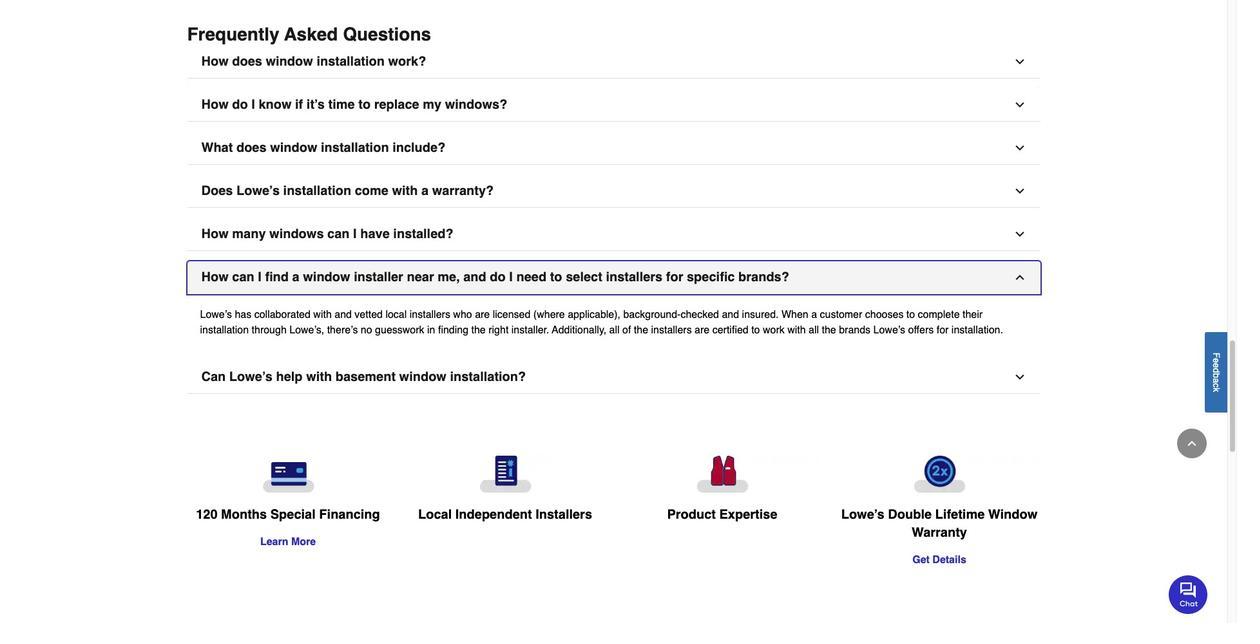 Task type: vqa. For each thing, say whether or not it's contained in the screenshot.
with within 'button'
yes



Task type: describe. For each thing, give the bounding box(es) containing it.
installation inside does lowe's installation come with a warranty? button
[[283, 184, 351, 199]]

1 the from the left
[[471, 325, 486, 337]]

how for how can i find a window installer near me, and do i need to select installers for specific brands?
[[201, 270, 229, 285]]

i left have
[[353, 227, 357, 242]]

how for how does window installation work?
[[201, 54, 229, 69]]

a lowe's red vest icon. image
[[624, 456, 821, 494]]

come
[[355, 184, 389, 199]]

how for how do i know if it's time to replace my windows?
[[201, 98, 229, 112]]

local
[[386, 310, 407, 321]]

lifetime
[[935, 508, 985, 523]]

need
[[516, 270, 547, 285]]

chat invite button image
[[1169, 575, 1208, 614]]

finding
[[438, 325, 469, 337]]

of
[[622, 325, 631, 337]]

how can i find a window installer near me, and do i need to select installers for specific brands? button
[[187, 262, 1040, 295]]

f
[[1211, 353, 1222, 358]]

when
[[782, 310, 809, 321]]

for inside how can i find a window installer near me, and do i need to select installers for specific brands? button
[[666, 270, 683, 285]]

work
[[763, 325, 785, 337]]

product
[[667, 508, 716, 523]]

have
[[360, 227, 390, 242]]

f e e d b a c k button
[[1205, 332, 1228, 413]]

b
[[1211, 373, 1222, 378]]

warranty
[[912, 526, 967, 541]]

2 the from the left
[[634, 325, 648, 337]]

in
[[427, 325, 435, 337]]

2 all from the left
[[809, 325, 819, 337]]

f e e d b a c k
[[1211, 353, 1222, 392]]

i left the know
[[251, 98, 255, 112]]

get details
[[913, 555, 966, 567]]

do inside button
[[490, 270, 506, 285]]

if
[[295, 98, 303, 112]]

1 horizontal spatial are
[[695, 325, 710, 337]]

independent
[[455, 508, 532, 523]]

can inside the how many windows can i have installed? button
[[327, 227, 350, 242]]

to inside button
[[550, 270, 562, 285]]

double
[[888, 508, 932, 523]]

installed?
[[393, 227, 453, 242]]

does for how
[[232, 54, 262, 69]]

frequently
[[187, 24, 279, 45]]

time
[[328, 98, 355, 112]]

local
[[418, 508, 452, 523]]

details
[[933, 555, 966, 567]]

work?
[[388, 54, 426, 69]]

know
[[259, 98, 292, 112]]

questions
[[343, 24, 431, 45]]

can lowe's help with basement window installation?
[[201, 370, 526, 385]]

chevron up image inside scroll to top element
[[1186, 438, 1199, 450]]

a dark blue credit card icon. image
[[190, 456, 386, 494]]

who
[[453, 310, 472, 321]]

licensed
[[493, 310, 531, 321]]

basement
[[336, 370, 396, 385]]

installation inside lowe's has collaborated with and vetted local installers who are licensed (where applicable), background-checked and insured. when a customer chooses to complete their installation through lowe's, there's no guesswork in finding the right installer. additionally, all of the installers are certified to work with all the brands lowe's offers for installation.
[[200, 325, 249, 337]]

include?
[[393, 141, 446, 155]]

0 vertical spatial are
[[475, 310, 490, 321]]

to down insured.
[[751, 325, 760, 337]]

how many windows can i have installed? button
[[187, 219, 1040, 252]]

with inside button
[[306, 370, 332, 385]]

1 e from the top
[[1211, 358, 1222, 363]]

installers
[[536, 508, 592, 523]]

learn
[[260, 537, 288, 549]]

0 horizontal spatial and
[[335, 310, 352, 321]]

120
[[196, 508, 218, 523]]

installation inside the what does window installation include? button
[[321, 141, 389, 155]]

3 the from the left
[[822, 325, 836, 337]]

chevron down image for how many windows can i have installed?
[[1013, 228, 1026, 241]]

collaborated
[[254, 310, 311, 321]]

no
[[361, 325, 372, 337]]

complete
[[918, 310, 960, 321]]

for inside lowe's has collaborated with and vetted local installers who are licensed (where applicable), background-checked and insured. when a customer chooses to complete their installation through lowe's, there's no guesswork in finding the right installer. additionally, all of the installers are certified to work with all the brands lowe's offers for installation.
[[937, 325, 949, 337]]

with inside button
[[392, 184, 418, 199]]

additionally,
[[552, 325, 606, 337]]

offers
[[908, 325, 934, 337]]

more
[[291, 537, 316, 549]]

to up offers
[[907, 310, 915, 321]]

through
[[252, 325, 287, 337]]

a inside how can i find a window installer near me, and do i need to select installers for specific brands? button
[[292, 270, 299, 285]]

how for how many windows can i have installed?
[[201, 227, 229, 242]]

windows?
[[445, 98, 507, 112]]

k
[[1211, 388, 1222, 392]]

i left need
[[509, 270, 513, 285]]

a inside lowe's has collaborated with and vetted local installers who are licensed (where applicable), background-checked and insured. when a customer chooses to complete their installation through lowe's, there's no guesswork in finding the right installer. additionally, all of the installers are certified to work with all the brands lowe's offers for installation.
[[811, 310, 817, 321]]

installers inside button
[[606, 270, 663, 285]]

do inside button
[[232, 98, 248, 112]]

special
[[270, 508, 316, 523]]

installer.
[[511, 325, 549, 337]]

lowe's inside the lowe's double lifetime window warranty
[[841, 508, 885, 523]]

specific
[[687, 270, 735, 285]]

learn more link
[[260, 537, 316, 549]]

lowe's double lifetime window warranty
[[841, 508, 1038, 541]]

there's
[[327, 325, 358, 337]]

certified
[[712, 325, 749, 337]]

right
[[489, 325, 509, 337]]

what does window installation include? button
[[187, 132, 1040, 165]]

find
[[265, 270, 289, 285]]

how does window installation work? button
[[187, 46, 1040, 79]]

lowe's inside button
[[229, 370, 273, 385]]

window down if
[[270, 141, 317, 155]]

brands?
[[738, 270, 789, 285]]



Task type: locate. For each thing, give the bounding box(es) containing it.
0 horizontal spatial all
[[609, 325, 620, 337]]

get
[[913, 555, 930, 567]]

how left "many"
[[201, 227, 229, 242]]

1 all from the left
[[609, 325, 620, 337]]

background-
[[623, 310, 681, 321]]

frequently asked questions
[[187, 24, 431, 45]]

window down "frequently asked questions"
[[266, 54, 313, 69]]

chevron down image inside the what does window installation include? button
[[1013, 142, 1026, 155]]

0 horizontal spatial can
[[232, 270, 254, 285]]

does for what
[[236, 141, 267, 155]]

how inside button
[[201, 270, 229, 285]]

to right need
[[550, 270, 562, 285]]

me,
[[438, 270, 460, 285]]

what does window installation include?
[[201, 141, 446, 155]]

do left need
[[490, 270, 506, 285]]

0 vertical spatial do
[[232, 98, 248, 112]]

to right time
[[358, 98, 371, 112]]

installation inside how does window installation work? button
[[317, 54, 385, 69]]

chevron up image inside how can i find a window installer near me, and do i need to select installers for specific brands? button
[[1013, 271, 1026, 284]]

what
[[201, 141, 233, 155]]

can lowe's help with basement window installation? button
[[187, 362, 1040, 395]]

warranty?
[[432, 184, 494, 199]]

0 vertical spatial does
[[232, 54, 262, 69]]

product expertise
[[667, 508, 777, 523]]

1 chevron down image from the top
[[1013, 56, 1026, 69]]

their
[[963, 310, 983, 321]]

does lowe's installation come with a warranty?
[[201, 184, 494, 199]]

are down checked at the right of page
[[695, 325, 710, 337]]

1 horizontal spatial chevron up image
[[1186, 438, 1199, 450]]

learn more
[[260, 537, 316, 549]]

0 vertical spatial for
[[666, 270, 683, 285]]

2 chevron down image from the top
[[1013, 371, 1026, 384]]

0 vertical spatial installers
[[606, 270, 663, 285]]

expertise
[[719, 508, 777, 523]]

can left the find
[[232, 270, 254, 285]]

chevron down image inside how does window installation work? button
[[1013, 56, 1026, 69]]

does
[[201, 184, 233, 199]]

windows
[[269, 227, 324, 242]]

120 months special financing
[[196, 508, 380, 523]]

a right the find
[[292, 270, 299, 285]]

lowe's right does
[[236, 184, 280, 199]]

scroll to top element
[[1177, 429, 1207, 459]]

e up b
[[1211, 363, 1222, 368]]

chooses
[[865, 310, 904, 321]]

a inside does lowe's installation come with a warranty? button
[[421, 184, 429, 199]]

months
[[221, 508, 267, 523]]

to inside button
[[358, 98, 371, 112]]

the right the of
[[634, 325, 648, 337]]

for down complete
[[937, 325, 949, 337]]

how do i know if it's time to replace my windows? button
[[187, 89, 1040, 122]]

chevron down image
[[1013, 56, 1026, 69], [1013, 142, 1026, 155], [1013, 185, 1026, 198], [1013, 228, 1026, 241]]

how down frequently
[[201, 54, 229, 69]]

0 horizontal spatial chevron up image
[[1013, 271, 1026, 284]]

how can i find a window installer near me, and do i need to select installers for specific brands?
[[201, 270, 789, 285]]

lowe's left double
[[841, 508, 885, 523]]

lowe's inside button
[[236, 184, 280, 199]]

i left the find
[[258, 270, 262, 285]]

applicable),
[[568, 310, 621, 321]]

0 vertical spatial chevron up image
[[1013, 271, 1026, 284]]

how left the find
[[201, 270, 229, 285]]

the
[[471, 325, 486, 337], [634, 325, 648, 337], [822, 325, 836, 337]]

with
[[392, 184, 418, 199], [313, 310, 332, 321], [788, 325, 806, 337], [306, 370, 332, 385]]

2 horizontal spatial the
[[822, 325, 836, 337]]

chevron down image for how do i know if it's time to replace my windows?
[[1013, 99, 1026, 112]]

has
[[235, 310, 251, 321]]

(where
[[533, 310, 565, 321]]

can left have
[[327, 227, 350, 242]]

window
[[988, 508, 1038, 523]]

4 how from the top
[[201, 270, 229, 285]]

e up d
[[1211, 358, 1222, 363]]

window down in
[[399, 370, 447, 385]]

a right when
[[811, 310, 817, 321]]

and inside button
[[463, 270, 486, 285]]

chevron down image
[[1013, 99, 1026, 112], [1013, 371, 1026, 384]]

replace
[[374, 98, 419, 112]]

to
[[358, 98, 371, 112], [550, 270, 562, 285], [907, 310, 915, 321], [751, 325, 760, 337]]

with up lowe's,
[[313, 310, 332, 321]]

does lowe's installation come with a warranty? button
[[187, 175, 1040, 208]]

chevron down image inside the how many windows can i have installed? button
[[1013, 228, 1026, 241]]

2 how from the top
[[201, 98, 229, 112]]

chevron down image inside does lowe's installation come with a warranty? button
[[1013, 185, 1026, 198]]

vetted
[[355, 310, 383, 321]]

0 horizontal spatial are
[[475, 310, 490, 321]]

financing
[[319, 508, 380, 523]]

chevron down image for how does window installation work?
[[1013, 56, 1026, 69]]

1 vertical spatial chevron up image
[[1186, 438, 1199, 450]]

1 horizontal spatial and
[[463, 270, 486, 285]]

do left the know
[[232, 98, 248, 112]]

local independent installers
[[418, 508, 592, 523]]

0 vertical spatial can
[[327, 227, 350, 242]]

installers up in
[[410, 310, 450, 321]]

1 vertical spatial do
[[490, 270, 506, 285]]

window down how many windows can i have installed?
[[303, 270, 350, 285]]

2 horizontal spatial and
[[722, 310, 739, 321]]

a dark blue background check icon. image
[[407, 456, 603, 494]]

can
[[327, 227, 350, 242], [232, 270, 254, 285]]

1 how from the top
[[201, 54, 229, 69]]

a left warranty? in the left of the page
[[421, 184, 429, 199]]

for
[[666, 270, 683, 285], [937, 325, 949, 337]]

chevron down image for does lowe's installation come with a warranty?
[[1013, 185, 1026, 198]]

lowe's down chooses
[[873, 325, 905, 337]]

how up what
[[201, 98, 229, 112]]

and up certified
[[722, 310, 739, 321]]

1 vertical spatial are
[[695, 325, 710, 337]]

1 horizontal spatial for
[[937, 325, 949, 337]]

1 vertical spatial can
[[232, 270, 254, 285]]

installers up background-
[[606, 270, 663, 285]]

the left right
[[471, 325, 486, 337]]

3 chevron down image from the top
[[1013, 185, 1026, 198]]

chevron down image for can lowe's help with basement window installation?
[[1013, 371, 1026, 384]]

2 vertical spatial installers
[[651, 325, 692, 337]]

how many windows can i have installed?
[[201, 227, 453, 242]]

2 e from the top
[[1211, 363, 1222, 368]]

and right me,
[[463, 270, 486, 285]]

1 vertical spatial for
[[937, 325, 949, 337]]

with down when
[[788, 325, 806, 337]]

chevron up image
[[1013, 271, 1026, 284], [1186, 438, 1199, 450]]

my
[[423, 98, 442, 112]]

are
[[475, 310, 490, 321], [695, 325, 710, 337]]

the down 'customer' on the right of page
[[822, 325, 836, 337]]

1 chevron down image from the top
[[1013, 99, 1026, 112]]

select
[[566, 270, 602, 285]]

installation down how do i know if it's time to replace my windows?
[[321, 141, 389, 155]]

for left the specific
[[666, 270, 683, 285]]

installation.
[[952, 325, 1003, 337]]

can inside how can i find a window installer near me, and do i need to select installers for specific brands? button
[[232, 270, 254, 285]]

0 horizontal spatial the
[[471, 325, 486, 337]]

a dark blue labor warranty icon with the number 2 and the letter x in the middle. image
[[841, 456, 1038, 494]]

0 horizontal spatial for
[[666, 270, 683, 285]]

4 chevron down image from the top
[[1013, 228, 1026, 241]]

are right the who at left
[[475, 310, 490, 321]]

2 chevron down image from the top
[[1013, 142, 1026, 155]]

asked
[[284, 24, 338, 45]]

can
[[201, 370, 226, 385]]

how do i know if it's time to replace my windows?
[[201, 98, 507, 112]]

1 vertical spatial chevron down image
[[1013, 371, 1026, 384]]

a up k on the right of the page
[[1211, 378, 1222, 383]]

installation down what does window installation include?
[[283, 184, 351, 199]]

1 vertical spatial installers
[[410, 310, 450, 321]]

3 how from the top
[[201, 227, 229, 242]]

i
[[251, 98, 255, 112], [353, 227, 357, 242], [258, 270, 262, 285], [509, 270, 513, 285]]

installer
[[354, 270, 403, 285]]

lowe's,
[[289, 325, 324, 337]]

0 horizontal spatial do
[[232, 98, 248, 112]]

guesswork
[[375, 325, 424, 337]]

lowe's has collaborated with and vetted local installers who are licensed (where applicable), background-checked and insured. when a customer chooses to complete their installation through lowe's, there's no guesswork in finding the right installer. additionally, all of the installers are certified to work with all the brands lowe's offers for installation.
[[200, 310, 1003, 337]]

a inside f e e d b a c k button
[[1211, 378, 1222, 383]]

1 vertical spatial does
[[236, 141, 267, 155]]

and up there's
[[335, 310, 352, 321]]

it's
[[307, 98, 325, 112]]

installers down background-
[[651, 325, 692, 337]]

installation
[[317, 54, 385, 69], [321, 141, 389, 155], [283, 184, 351, 199], [200, 325, 249, 337]]

chevron down image inside can lowe's help with basement window installation? button
[[1013, 371, 1026, 384]]

chevron down image for what does window installation include?
[[1013, 142, 1026, 155]]

d
[[1211, 368, 1222, 373]]

1 horizontal spatial do
[[490, 270, 506, 285]]

all right work
[[809, 325, 819, 337]]

do
[[232, 98, 248, 112], [490, 270, 506, 285]]

all left the of
[[609, 325, 620, 337]]

1 horizontal spatial can
[[327, 227, 350, 242]]

0 vertical spatial chevron down image
[[1013, 99, 1026, 112]]

with right come
[[392, 184, 418, 199]]

insured.
[[742, 310, 779, 321]]

1 horizontal spatial the
[[634, 325, 648, 337]]

installation down has
[[200, 325, 249, 337]]

does right what
[[236, 141, 267, 155]]

help
[[276, 370, 303, 385]]

lowe's left has
[[200, 310, 232, 321]]

does down frequently
[[232, 54, 262, 69]]

lowe's
[[236, 184, 280, 199], [200, 310, 232, 321], [873, 325, 905, 337], [229, 370, 273, 385], [841, 508, 885, 523]]

with right the help
[[306, 370, 332, 385]]

how does window installation work?
[[201, 54, 426, 69]]

c
[[1211, 383, 1222, 388]]

chevron down image inside how do i know if it's time to replace my windows? button
[[1013, 99, 1026, 112]]

many
[[232, 227, 266, 242]]

installation up how do i know if it's time to replace my windows?
[[317, 54, 385, 69]]

customer
[[820, 310, 862, 321]]

installation?
[[450, 370, 526, 385]]

1 horizontal spatial all
[[809, 325, 819, 337]]

e
[[1211, 358, 1222, 363], [1211, 363, 1222, 368]]

lowe's right can at the bottom
[[229, 370, 273, 385]]

brands
[[839, 325, 871, 337]]

checked
[[681, 310, 719, 321]]



